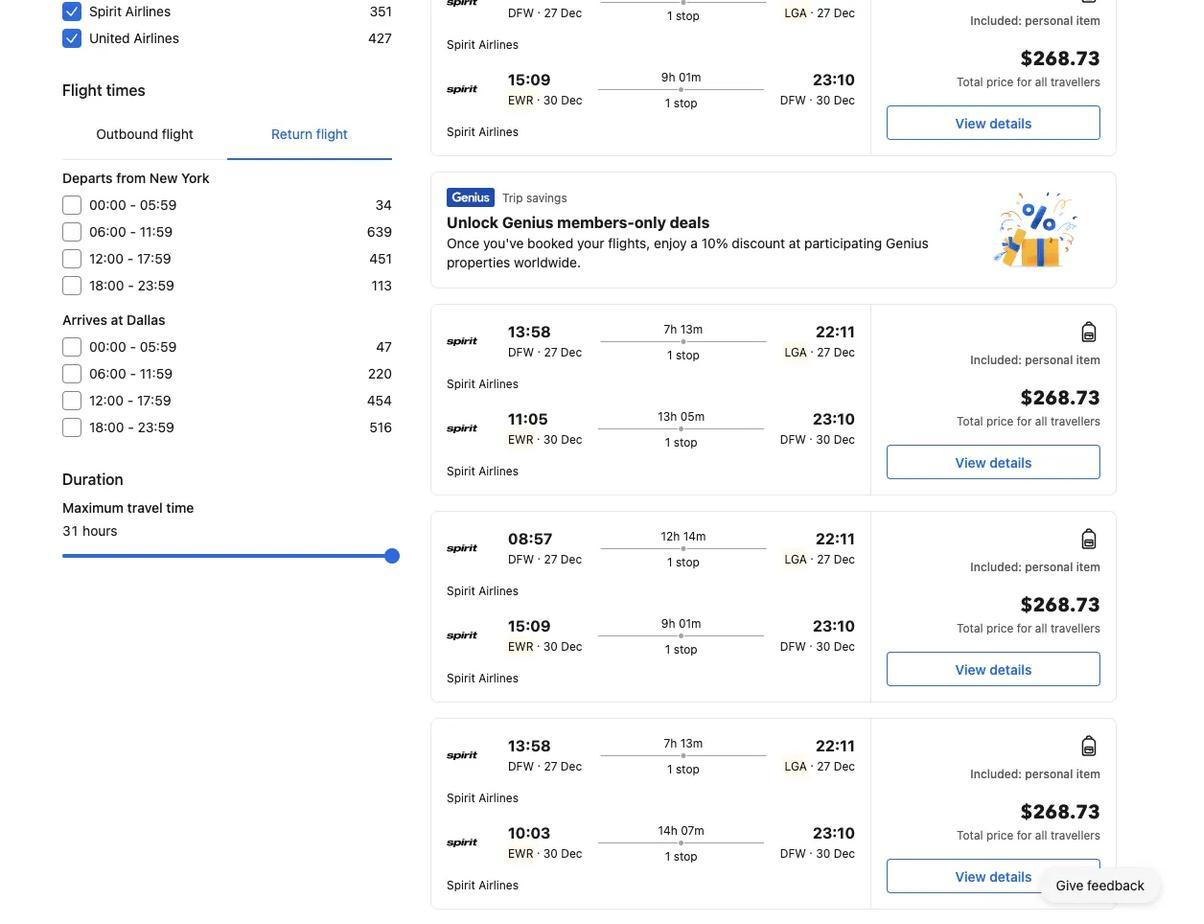 Task type: locate. For each thing, give the bounding box(es) containing it.
22:11 lga . 27 dec for 11:05
[[785, 323, 856, 359]]

1 vertical spatial 11:59
[[140, 366, 173, 382]]

15:09 ewr . 30 dec for 08:57
[[508, 617, 583, 653]]

0 vertical spatial 18:00 - 23:59
[[89, 278, 175, 294]]

01m for 08:57
[[679, 617, 702, 630]]

3 lga from the top
[[785, 553, 808, 566]]

351
[[370, 3, 392, 19]]

3 23:10 dfw . 30 dec from the top
[[781, 617, 856, 653]]

1 vertical spatial 12:00
[[89, 393, 124, 409]]

1 total from the top
[[957, 75, 984, 88]]

05:59 down dallas
[[140, 339, 177, 355]]

view details for 2nd view details button from the bottom
[[956, 662, 1033, 678]]

2 view details from the top
[[956, 455, 1033, 471]]

06:00 - 11:59
[[89, 224, 173, 240], [89, 366, 173, 382]]

price for 2nd view details button from the bottom
[[987, 622, 1014, 635]]

7h 13m down a
[[664, 322, 703, 336]]

spirit airlines
[[89, 3, 171, 19], [447, 37, 519, 51], [447, 125, 519, 138], [447, 377, 519, 390], [447, 464, 519, 478], [447, 584, 519, 598], [447, 671, 519, 685], [447, 791, 519, 805], [447, 879, 519, 892]]

1 23:59 from the top
[[138, 278, 175, 294]]

give feedback
[[1057, 878, 1145, 894]]

0 vertical spatial 12:00
[[89, 251, 124, 267]]

13:58 for 11:05
[[508, 323, 551, 341]]

13m down a
[[681, 322, 703, 336]]

1 17:59 from the top
[[137, 251, 171, 267]]

4 included: from the top
[[971, 767, 1023, 781]]

05:59 down new
[[140, 197, 177, 213]]

0 vertical spatial 06:00 - 11:59
[[89, 224, 173, 240]]

flight up new
[[162, 126, 194, 142]]

1 12:00 from the top
[[89, 251, 124, 267]]

1 7h from the top
[[664, 322, 678, 336]]

3 22:11 from the top
[[816, 737, 856, 755]]

18:00 - 23:59 up dallas
[[89, 278, 175, 294]]

17:59
[[137, 251, 171, 267], [137, 393, 171, 409]]

06:00 for arrives
[[89, 366, 126, 382]]

1 vertical spatial 15:09
[[508, 617, 551, 636]]

flight
[[162, 126, 194, 142], [316, 126, 348, 142]]

3 22:11 lga . 27 dec from the top
[[785, 737, 856, 773]]

22:11 for 15:09
[[816, 530, 856, 548]]

- for 34
[[130, 197, 136, 213]]

0 vertical spatial 13m
[[681, 322, 703, 336]]

1 vertical spatial 15:09 ewr . 30 dec
[[508, 617, 583, 653]]

for
[[1018, 75, 1033, 88], [1018, 414, 1033, 428], [1018, 622, 1033, 635], [1018, 829, 1033, 842]]

item for fourth view details button from the top of the page
[[1077, 767, 1101, 781]]

9h 01m for 08:57
[[662, 617, 702, 630]]

0 vertical spatial 00:00
[[89, 197, 126, 213]]

3 all from the top
[[1036, 622, 1048, 635]]

travellers for second view details button from the top
[[1051, 414, 1101, 428]]

2 17:59 from the top
[[137, 393, 171, 409]]

1 18:00 from the top
[[89, 278, 124, 294]]

1
[[668, 9, 673, 22], [665, 96, 671, 109], [668, 348, 673, 362], [665, 436, 671, 449], [668, 555, 673, 569], [665, 643, 671, 656], [668, 763, 673, 776], [665, 850, 671, 863]]

12:00 - 17:59 down dallas
[[89, 393, 171, 409]]

ewr inside the 10:03 ewr . 30 dec
[[508, 847, 534, 860]]

0 horizontal spatial at
[[111, 312, 123, 328]]

view details
[[956, 115, 1033, 131], [956, 455, 1033, 471], [956, 662, 1033, 678], [956, 869, 1033, 885]]

dfw
[[508, 6, 534, 19], [781, 93, 807, 106], [508, 345, 534, 359], [781, 433, 807, 446], [508, 553, 534, 566], [781, 640, 807, 653], [508, 760, 534, 773], [781, 847, 807, 860]]

1 all from the top
[[1036, 75, 1048, 88]]

0 vertical spatial 11:59
[[140, 224, 173, 240]]

outbound flight button
[[62, 109, 227, 159]]

4 $268.73 from the top
[[1021, 800, 1101, 826]]

price
[[987, 75, 1014, 88], [987, 414, 1014, 428], [987, 622, 1014, 635], [987, 829, 1014, 842]]

1 vertical spatial 7h 13m
[[664, 737, 703, 750]]

travellers
[[1051, 75, 1101, 88], [1051, 414, 1101, 428], [1051, 622, 1101, 635], [1051, 829, 1101, 842]]

18:00 - 23:59 for from
[[89, 278, 175, 294]]

dec
[[561, 6, 582, 19], [834, 6, 856, 19], [561, 93, 583, 106], [834, 93, 856, 106], [561, 345, 582, 359], [834, 345, 856, 359], [561, 433, 583, 446], [834, 433, 856, 446], [561, 553, 582, 566], [834, 553, 856, 566], [561, 640, 583, 653], [834, 640, 856, 653], [561, 760, 582, 773], [834, 760, 856, 773], [561, 847, 583, 860], [834, 847, 856, 860]]

-
[[130, 197, 136, 213], [130, 224, 136, 240], [127, 251, 134, 267], [128, 278, 134, 294], [130, 339, 136, 355], [130, 366, 136, 382], [127, 393, 134, 409], [128, 420, 134, 436]]

4 included: personal item from the top
[[971, 767, 1101, 781]]

1 23:10 dfw . 30 dec from the top
[[781, 71, 856, 106]]

13m
[[681, 322, 703, 336], [681, 737, 703, 750]]

3 $268.73 total price for all travellers from the top
[[957, 593, 1101, 635]]

15:09 ewr . 30 dec
[[508, 71, 583, 106], [508, 617, 583, 653]]

at right discount
[[789, 235, 801, 251]]

genius down trip savings
[[502, 213, 554, 232]]

0 vertical spatial 18:00
[[89, 278, 124, 294]]

1 ewr from the top
[[508, 93, 534, 106]]

0 vertical spatial 06:00
[[89, 224, 126, 240]]

2 00:00 from the top
[[89, 339, 126, 355]]

18:00 up the duration
[[89, 420, 124, 436]]

1 22:11 from the top
[[816, 323, 856, 341]]

0 horizontal spatial genius
[[502, 213, 554, 232]]

2 item from the top
[[1077, 353, 1101, 366]]

2 ewr from the top
[[508, 433, 534, 446]]

1 vertical spatial 13:58
[[508, 737, 551, 755]]

1 12:00 - 17:59 from the top
[[89, 251, 171, 267]]

all for first view details button from the top of the page
[[1036, 75, 1048, 88]]

11:59 down new
[[140, 224, 173, 240]]

1 vertical spatial 18:00 - 23:59
[[89, 420, 175, 436]]

13:58 dfw . 27 dec down worldwide. in the left top of the page
[[508, 323, 582, 359]]

27 inside dfw . 27 dec
[[544, 6, 558, 19]]

1 horizontal spatial flight
[[316, 126, 348, 142]]

3 details from the top
[[990, 662, 1033, 678]]

11:59 down dallas
[[140, 366, 173, 382]]

12:00 up arrives at dallas
[[89, 251, 124, 267]]

1 vertical spatial 12:00 - 17:59
[[89, 393, 171, 409]]

feedback
[[1088, 878, 1145, 894]]

personal
[[1026, 13, 1074, 27], [1026, 353, 1074, 366], [1026, 560, 1074, 574], [1026, 767, 1074, 781]]

price for second view details button from the top
[[987, 414, 1014, 428]]

flight inside button
[[316, 126, 348, 142]]

2 13m from the top
[[681, 737, 703, 750]]

7h 13m
[[664, 322, 703, 336], [664, 737, 703, 750]]

. inside the 10:03 ewr . 30 dec
[[537, 843, 540, 857]]

12:00 up the duration
[[89, 393, 124, 409]]

22:11 for 11:05
[[816, 323, 856, 341]]

at left dallas
[[111, 312, 123, 328]]

2 lga from the top
[[785, 345, 808, 359]]

15:09 ewr . 30 dec down 08:57 dfw . 27 dec
[[508, 617, 583, 653]]

4 personal from the top
[[1026, 767, 1074, 781]]

18:00 up arrives at dallas
[[89, 278, 124, 294]]

7h 13m for 10:03
[[664, 737, 703, 750]]

0 horizontal spatial flight
[[162, 126, 194, 142]]

23:10 dfw . 30 dec for 2nd view details button from the bottom
[[781, 617, 856, 653]]

2 23:10 from the top
[[813, 410, 856, 428]]

lga . 27 dec
[[785, 2, 856, 19]]

4 total from the top
[[957, 829, 984, 842]]

0 vertical spatial 13:58 dfw . 27 dec
[[508, 323, 582, 359]]

total for 2nd view details button from the bottom
[[957, 622, 984, 635]]

00:00 - 05:59 down from
[[89, 197, 177, 213]]

4 view details from the top
[[956, 869, 1033, 885]]

1 vertical spatial 9h
[[662, 617, 676, 630]]

22:11
[[816, 323, 856, 341], [816, 530, 856, 548], [816, 737, 856, 755]]

all for 2nd view details button from the bottom
[[1036, 622, 1048, 635]]

15:09 down dfw . 27 dec
[[508, 71, 551, 89]]

outbound
[[96, 126, 158, 142]]

view for first view details button from the top of the page
[[956, 115, 987, 131]]

4 travellers from the top
[[1051, 829, 1101, 842]]

travel
[[127, 500, 163, 516]]

genius image
[[447, 188, 495, 207], [447, 188, 495, 207], [994, 192, 1078, 269]]

$268.73 for fourth view details button from the top of the page
[[1021, 800, 1101, 826]]

4 $268.73 total price for all travellers from the top
[[957, 800, 1101, 842]]

travellers for fourth view details button from the top of the page
[[1051, 829, 1101, 842]]

3 total from the top
[[957, 622, 984, 635]]

30
[[544, 93, 558, 106], [817, 93, 831, 106], [544, 433, 558, 446], [817, 433, 831, 446], [544, 640, 558, 653], [817, 640, 831, 653], [544, 847, 558, 860], [817, 847, 831, 860]]

1 vertical spatial 05:59
[[140, 339, 177, 355]]

18:00 - 23:59 for at
[[89, 420, 175, 436]]

2 00:00 - 05:59 from the top
[[89, 339, 177, 355]]

1 vertical spatial 13m
[[681, 737, 703, 750]]

time
[[166, 500, 194, 516]]

3 $268.73 from the top
[[1021, 593, 1101, 619]]

1 11:59 from the top
[[140, 224, 173, 240]]

1 for from the top
[[1018, 75, 1033, 88]]

2 9h 01m from the top
[[662, 617, 702, 630]]

23:59 up travel
[[138, 420, 175, 436]]

2 22:11 from the top
[[816, 530, 856, 548]]

details
[[990, 115, 1033, 131], [990, 455, 1033, 471], [990, 662, 1033, 678], [990, 869, 1033, 885]]

3 view from the top
[[956, 662, 987, 678]]

ewr
[[508, 93, 534, 106], [508, 433, 534, 446], [508, 640, 534, 653], [508, 847, 534, 860]]

view details button
[[887, 106, 1101, 140], [887, 445, 1101, 480], [887, 652, 1101, 687], [887, 859, 1101, 894]]

item for 2nd view details button from the bottom
[[1077, 560, 1101, 574]]

2 23:10 dfw . 30 dec from the top
[[781, 410, 856, 446]]

$268.73 total price for all travellers for 2nd view details button from the bottom
[[957, 593, 1101, 635]]

1 vertical spatial 17:59
[[137, 393, 171, 409]]

0 vertical spatial 15:09 ewr . 30 dec
[[508, 71, 583, 106]]

1 vertical spatial 22:11
[[816, 530, 856, 548]]

05:59
[[140, 197, 177, 213], [140, 339, 177, 355]]

included: personal item
[[971, 13, 1101, 27], [971, 353, 1101, 366], [971, 560, 1101, 574], [971, 767, 1101, 781]]

genius
[[502, 213, 554, 232], [886, 235, 929, 251]]

12:00 for departs
[[89, 251, 124, 267]]

00:00 - 05:59 down dallas
[[89, 339, 177, 355]]

23:59 for dallas
[[138, 420, 175, 436]]

- for 220
[[130, 366, 136, 382]]

0 vertical spatial 9h
[[662, 70, 676, 83]]

00:00 for arrives
[[89, 339, 126, 355]]

lga
[[785, 6, 808, 19], [785, 345, 808, 359], [785, 553, 808, 566], [785, 760, 808, 773]]

2 06:00 from the top
[[89, 366, 126, 382]]

0 vertical spatial 22:11 lga . 27 dec
[[785, 323, 856, 359]]

included:
[[971, 13, 1023, 27], [971, 353, 1023, 366], [971, 560, 1023, 574], [971, 767, 1023, 781]]

3 view details from the top
[[956, 662, 1033, 678]]

1 price from the top
[[987, 75, 1014, 88]]

2 total from the top
[[957, 414, 984, 428]]

00:00 down arrives at dallas
[[89, 339, 126, 355]]

properties
[[447, 255, 511, 271]]

11:59 for new
[[140, 224, 173, 240]]

0 vertical spatial 17:59
[[137, 251, 171, 267]]

11:59 for dallas
[[140, 366, 173, 382]]

17:59 up dallas
[[137, 251, 171, 267]]

flight for outbound flight
[[162, 126, 194, 142]]

$268.73 total price for all travellers for second view details button from the top
[[957, 386, 1101, 428]]

17:59 down dallas
[[137, 393, 171, 409]]

2 13:58 from the top
[[508, 737, 551, 755]]

participating
[[805, 235, 883, 251]]

1 vertical spatial 00:00 - 05:59
[[89, 339, 177, 355]]

13:58 up the "10:03"
[[508, 737, 551, 755]]

2 vertical spatial 22:11
[[816, 737, 856, 755]]

1 vertical spatial 7h
[[664, 737, 678, 750]]

9h for 08:57
[[662, 617, 676, 630]]

22:11 lga . 27 dec
[[785, 323, 856, 359], [785, 530, 856, 566], [785, 737, 856, 773]]

you've
[[483, 235, 524, 251]]

1 00:00 - 05:59 from the top
[[89, 197, 177, 213]]

included: personal item for first view details button from the top of the page
[[971, 13, 1101, 27]]

item
[[1077, 13, 1101, 27], [1077, 353, 1101, 366], [1077, 560, 1101, 574], [1077, 767, 1101, 781]]

2 11:59 from the top
[[140, 366, 173, 382]]

2 18:00 - 23:59 from the top
[[89, 420, 175, 436]]

18:00 - 23:59 up the duration
[[89, 420, 175, 436]]

item for second view details button from the top
[[1077, 353, 1101, 366]]

1 15:09 ewr . 30 dec from the top
[[508, 71, 583, 106]]

18:00
[[89, 278, 124, 294], [89, 420, 124, 436]]

2 $268.73 total price for all travellers from the top
[[957, 386, 1101, 428]]

stop
[[676, 9, 700, 22], [674, 96, 698, 109], [676, 348, 700, 362], [674, 436, 698, 449], [676, 555, 700, 569], [674, 643, 698, 656], [676, 763, 700, 776], [674, 850, 698, 863]]

times
[[106, 81, 145, 99]]

7h for 10:03
[[664, 737, 678, 750]]

0 vertical spatial 12:00 - 17:59
[[89, 251, 171, 267]]

0 vertical spatial 23:59
[[138, 278, 175, 294]]

12:00 - 17:59
[[89, 251, 171, 267], [89, 393, 171, 409]]

- for 451
[[127, 251, 134, 267]]

05:59 for new
[[140, 197, 177, 213]]

2 price from the top
[[987, 414, 1014, 428]]

1 stop
[[668, 9, 700, 22], [665, 96, 698, 109], [668, 348, 700, 362], [665, 436, 698, 449], [668, 555, 700, 569], [665, 643, 698, 656], [668, 763, 700, 776], [665, 850, 698, 863]]

flights,
[[608, 235, 651, 251]]

1 vertical spatial 22:11 lga . 27 dec
[[785, 530, 856, 566]]

13:58 down worldwide. in the left top of the page
[[508, 323, 551, 341]]

13:58 dfw . 27 dec up the "10:03"
[[508, 737, 582, 773]]

3 item from the top
[[1077, 560, 1101, 574]]

1 13:58 dfw . 27 dec from the top
[[508, 323, 582, 359]]

1 vertical spatial 9h 01m
[[662, 617, 702, 630]]

0 vertical spatial 01m
[[679, 70, 702, 83]]

30 inside the 10:03 ewr . 30 dec
[[544, 847, 558, 860]]

2 05:59 from the top
[[140, 339, 177, 355]]

.
[[538, 2, 541, 15], [811, 2, 814, 15], [537, 89, 540, 103], [810, 89, 813, 103], [538, 341, 541, 355], [811, 341, 814, 355], [537, 429, 540, 442], [810, 429, 813, 442], [538, 549, 541, 562], [811, 549, 814, 562], [537, 636, 540, 649], [810, 636, 813, 649], [538, 756, 541, 769], [811, 756, 814, 769], [537, 843, 540, 857], [810, 843, 813, 857]]

4 23:10 from the top
[[813, 824, 856, 843]]

ewr for first view details button from the top of the page
[[508, 93, 534, 106]]

1 $268.73 from the top
[[1021, 46, 1101, 72]]

1 vertical spatial 01m
[[679, 617, 702, 630]]

lga inside lga . 27 dec
[[785, 6, 808, 19]]

47
[[376, 339, 392, 355]]

1 00:00 from the top
[[89, 197, 126, 213]]

at
[[789, 235, 801, 251], [111, 312, 123, 328]]

23:10
[[813, 71, 856, 89], [813, 410, 856, 428], [813, 617, 856, 636], [813, 824, 856, 843]]

06:00 - 11:59 down dallas
[[89, 366, 173, 382]]

1 item from the top
[[1077, 13, 1101, 27]]

1 9h 01m from the top
[[662, 70, 702, 83]]

price for first view details button from the top of the page
[[987, 75, 1014, 88]]

1 vertical spatial genius
[[886, 235, 929, 251]]

2 personal from the top
[[1026, 353, 1074, 366]]

1 view details from the top
[[956, 115, 1033, 131]]

15:09 down 08:57 dfw . 27 dec
[[508, 617, 551, 636]]

1 15:09 from the top
[[508, 71, 551, 89]]

0 vertical spatial 9h 01m
[[662, 70, 702, 83]]

0 vertical spatial 15:09
[[508, 71, 551, 89]]

220
[[368, 366, 392, 382]]

. inside 08:57 dfw . 27 dec
[[538, 549, 541, 562]]

3 view details button from the top
[[887, 652, 1101, 687]]

. inside lga . 27 dec
[[811, 2, 814, 15]]

flight right return
[[316, 126, 348, 142]]

3 for from the top
[[1018, 622, 1033, 635]]

0 vertical spatial 22:11
[[816, 323, 856, 341]]

1 18:00 - 23:59 from the top
[[89, 278, 175, 294]]

tab list
[[62, 109, 392, 161]]

view for second view details button from the top
[[956, 455, 987, 471]]

1 9h from the top
[[662, 70, 676, 83]]

view for fourth view details button from the top of the page
[[956, 869, 987, 885]]

unlock
[[447, 213, 499, 232]]

0 vertical spatial 00:00 - 05:59
[[89, 197, 177, 213]]

2 view details button from the top
[[887, 445, 1101, 480]]

2 7h 13m from the top
[[664, 737, 703, 750]]

0 vertical spatial 05:59
[[140, 197, 177, 213]]

3 included: from the top
[[971, 560, 1023, 574]]

4 23:10 dfw . 30 dec from the top
[[781, 824, 856, 860]]

all
[[1036, 75, 1048, 88], [1036, 414, 1048, 428], [1036, 622, 1048, 635], [1036, 829, 1048, 842]]

27 inside lga . 27 dec
[[818, 6, 831, 19]]

06:00 - 11:59 down from
[[89, 224, 173, 240]]

1 personal from the top
[[1026, 13, 1074, 27]]

10:03
[[508, 824, 551, 843]]

12:00 - 17:59 up dallas
[[89, 251, 171, 267]]

3 travellers from the top
[[1051, 622, 1101, 635]]

2 12:00 - 17:59 from the top
[[89, 393, 171, 409]]

flight inside button
[[162, 126, 194, 142]]

. inside dfw . 27 dec
[[538, 2, 541, 15]]

427
[[368, 30, 392, 46]]

1 vertical spatial 23:59
[[138, 420, 175, 436]]

13:58 for 10:03
[[508, 737, 551, 755]]

13:58 dfw . 27 dec
[[508, 323, 582, 359], [508, 737, 582, 773]]

15:09 for dfw
[[508, 71, 551, 89]]

0 vertical spatial 7h
[[664, 322, 678, 336]]

14h 07m
[[658, 824, 705, 837]]

7h up 14h at the bottom of the page
[[664, 737, 678, 750]]

2 06:00 - 11:59 from the top
[[89, 366, 173, 382]]

0 vertical spatial 7h 13m
[[664, 322, 703, 336]]

2 all from the top
[[1036, 414, 1048, 428]]

08:57
[[508, 530, 553, 548]]

1 flight from the left
[[162, 126, 194, 142]]

12:00 for arrives
[[89, 393, 124, 409]]

2 vertical spatial 22:11 lga . 27 dec
[[785, 737, 856, 773]]

total for first view details button from the top of the page
[[957, 75, 984, 88]]

13m up '07m'
[[681, 737, 703, 750]]

06:00 down arrives at dallas
[[89, 366, 126, 382]]

1 13:58 from the top
[[508, 323, 551, 341]]

maximum
[[62, 500, 124, 516]]

0 vertical spatial at
[[789, 235, 801, 251]]

genius right participating
[[886, 235, 929, 251]]

13:58 dfw . 27 dec for 10:03
[[508, 737, 582, 773]]

3 included: personal item from the top
[[971, 560, 1101, 574]]

2 22:11 lga . 27 dec from the top
[[785, 530, 856, 566]]

1 01m from the top
[[679, 70, 702, 83]]

dec inside 11:05 ewr . 30 dec
[[561, 433, 583, 446]]

1 vertical spatial 18:00
[[89, 420, 124, 436]]

1 vertical spatial 00:00
[[89, 339, 126, 355]]

2 7h from the top
[[664, 737, 678, 750]]

7h 13m up 14h 07m
[[664, 737, 703, 750]]

1 $268.73 total price for all travellers from the top
[[957, 46, 1101, 88]]

1 13m from the top
[[681, 322, 703, 336]]

7h for 11:05
[[664, 322, 678, 336]]

tab list containing outbound flight
[[62, 109, 392, 161]]

15:09 ewr . 30 dec down dfw . 27 dec
[[508, 71, 583, 106]]

4 ewr from the top
[[508, 847, 534, 860]]

0 vertical spatial genius
[[502, 213, 554, 232]]

1 06:00 from the top
[[89, 224, 126, 240]]

18:00 - 23:59
[[89, 278, 175, 294], [89, 420, 175, 436]]

4 all from the top
[[1036, 829, 1048, 842]]

05:59 for dallas
[[140, 339, 177, 355]]

your
[[577, 235, 605, 251]]

travellers for 2nd view details button from the bottom
[[1051, 622, 1101, 635]]

- for 113
[[128, 278, 134, 294]]

dec inside dfw . 27 dec
[[561, 6, 582, 19]]

15:09 for 08:57
[[508, 617, 551, 636]]

ewr inside 11:05 ewr . 30 dec
[[508, 433, 534, 446]]

4 price from the top
[[987, 829, 1014, 842]]

2 01m from the top
[[679, 617, 702, 630]]

airlines
[[125, 3, 171, 19], [134, 30, 179, 46], [479, 37, 519, 51], [479, 125, 519, 138], [479, 377, 519, 390], [479, 464, 519, 478], [479, 584, 519, 598], [479, 671, 519, 685], [479, 791, 519, 805], [479, 879, 519, 892]]

view details for fourth view details button from the top of the page
[[956, 869, 1033, 885]]

dfw inside 08:57 dfw . 27 dec
[[508, 553, 534, 566]]

$268.73 total price for all travellers
[[957, 46, 1101, 88], [957, 386, 1101, 428], [957, 593, 1101, 635], [957, 800, 1101, 842]]

23:59 up dallas
[[138, 278, 175, 294]]

view
[[956, 115, 987, 131], [956, 455, 987, 471], [956, 662, 987, 678], [956, 869, 987, 885]]

spirit
[[89, 3, 122, 19], [447, 37, 476, 51], [447, 125, 476, 138], [447, 377, 476, 390], [447, 464, 476, 478], [447, 584, 476, 598], [447, 671, 476, 685], [447, 791, 476, 805], [447, 879, 476, 892]]

2 travellers from the top
[[1051, 414, 1101, 428]]

27
[[544, 6, 558, 19], [818, 6, 831, 19], [544, 345, 558, 359], [818, 345, 831, 359], [544, 553, 558, 566], [818, 553, 831, 566], [544, 760, 558, 773], [818, 760, 831, 773]]

7h down enjoy
[[664, 322, 678, 336]]

1 vertical spatial 06:00 - 11:59
[[89, 366, 173, 382]]

00:00 down departs
[[89, 197, 126, 213]]

1 vertical spatial 13:58 dfw . 27 dec
[[508, 737, 582, 773]]

0 vertical spatial 13:58
[[508, 323, 551, 341]]

13:58
[[508, 323, 551, 341], [508, 737, 551, 755]]

11:05 ewr . 30 dec
[[508, 410, 583, 446]]

total for fourth view details button from the top of the page
[[957, 829, 984, 842]]

06:00 down departs
[[89, 224, 126, 240]]

departs
[[62, 170, 113, 186]]

1 vertical spatial 06:00
[[89, 366, 126, 382]]

01m
[[679, 70, 702, 83], [679, 617, 702, 630]]

- for 47
[[130, 339, 136, 355]]

2 23:59 from the top
[[138, 420, 175, 436]]

1 horizontal spatial at
[[789, 235, 801, 251]]



Task type: describe. For each thing, give the bounding box(es) containing it.
2 included: from the top
[[971, 353, 1023, 366]]

hours
[[83, 523, 118, 539]]

12h 14m
[[661, 530, 706, 543]]

18:00 for departs
[[89, 278, 124, 294]]

06:00 - 11:59 for from
[[89, 224, 173, 240]]

1 horizontal spatial genius
[[886, 235, 929, 251]]

13h
[[658, 410, 678, 423]]

enjoy
[[654, 235, 687, 251]]

3 personal from the top
[[1026, 560, 1074, 574]]

a
[[691, 235, 698, 251]]

00:00 - 05:59 for at
[[89, 339, 177, 355]]

4 details from the top
[[990, 869, 1033, 885]]

10:03 ewr . 30 dec
[[508, 824, 583, 860]]

639
[[367, 224, 392, 240]]

2 details from the top
[[990, 455, 1033, 471]]

9h 01m for dfw
[[662, 70, 702, 83]]

00:00 - 05:59 for from
[[89, 197, 177, 213]]

ewr for fourth view details button from the top of the page
[[508, 847, 534, 860]]

$268.73 for second view details button from the top
[[1021, 386, 1101, 412]]

dec inside the 10:03 ewr . 30 dec
[[561, 847, 583, 860]]

outbound flight
[[96, 126, 194, 142]]

dec inside 08:57 dfw . 27 dec
[[561, 553, 582, 566]]

516
[[370, 420, 392, 436]]

flight
[[62, 81, 102, 99]]

23:59 for new
[[138, 278, 175, 294]]

unlock genius members-only deals once you've booked your flights, enjoy a 10% discount at participating genius properties worldwide.
[[447, 213, 929, 271]]

return flight
[[272, 126, 348, 142]]

worldwide.
[[514, 255, 581, 271]]

07m
[[681, 824, 705, 837]]

price for fourth view details button from the top of the page
[[987, 829, 1014, 842]]

22:11 lga . 27 dec for 10:03
[[785, 737, 856, 773]]

3 23:10 from the top
[[813, 617, 856, 636]]

01m for dfw
[[679, 70, 702, 83]]

included: personal item for fourth view details button from the top of the page
[[971, 767, 1101, 781]]

at inside unlock genius members-only deals once you've booked your flights, enjoy a 10% discount at participating genius properties worldwide.
[[789, 235, 801, 251]]

trip savings
[[503, 191, 568, 204]]

14h
[[658, 824, 678, 837]]

discount
[[732, 235, 786, 251]]

dfw inside dfw . 27 dec
[[508, 6, 534, 19]]

06:00 - 11:59 for at
[[89, 366, 173, 382]]

booked
[[528, 235, 574, 251]]

05m
[[681, 410, 705, 423]]

travellers for first view details button from the top of the page
[[1051, 75, 1101, 88]]

maximum travel time 31 hours
[[62, 500, 194, 539]]

$268.73 total price for all travellers for first view details button from the top of the page
[[957, 46, 1101, 88]]

12h
[[661, 530, 680, 543]]

dec inside lga . 27 dec
[[834, 6, 856, 19]]

- for 454
[[127, 393, 134, 409]]

york
[[181, 170, 210, 186]]

31
[[62, 523, 79, 539]]

15:09 ewr . 30 dec for dfw
[[508, 71, 583, 106]]

all for second view details button from the top
[[1036, 414, 1048, 428]]

- for 516
[[128, 420, 134, 436]]

return flight button
[[227, 109, 392, 159]]

ewr for second view details button from the top
[[508, 433, 534, 446]]

27 inside 08:57 dfw . 27 dec
[[544, 553, 558, 566]]

total for second view details button from the top
[[957, 414, 984, 428]]

22:11 lga . 27 dec for 15:09
[[785, 530, 856, 566]]

1 view details button from the top
[[887, 106, 1101, 140]]

12:00 - 17:59 for at
[[89, 393, 171, 409]]

30 inside 11:05 ewr . 30 dec
[[544, 433, 558, 446]]

give
[[1057, 878, 1084, 894]]

item for first view details button from the top of the page
[[1077, 13, 1101, 27]]

dfw . 27 dec
[[508, 2, 582, 19]]

1 included: from the top
[[971, 13, 1023, 27]]

$268.73 for 2nd view details button from the bottom
[[1021, 593, 1101, 619]]

13:58 dfw . 27 dec for 11:05
[[508, 323, 582, 359]]

view details for second view details button from the top
[[956, 455, 1033, 471]]

$268.73 for first view details button from the top of the page
[[1021, 46, 1101, 72]]

view details for first view details button from the top of the page
[[956, 115, 1033, 131]]

10%
[[702, 235, 729, 251]]

13m for 11:05
[[681, 322, 703, 336]]

all for fourth view details button from the top of the page
[[1036, 829, 1048, 842]]

9h for dfw
[[662, 70, 676, 83]]

flight for return flight
[[316, 126, 348, 142]]

duration
[[62, 471, 124, 489]]

only
[[635, 213, 666, 232]]

included: personal item for second view details button from the top
[[971, 353, 1101, 366]]

13h 05m
[[658, 410, 705, 423]]

18:00 for arrives
[[89, 420, 124, 436]]

13m for 10:03
[[681, 737, 703, 750]]

. inside 11:05 ewr . 30 dec
[[537, 429, 540, 442]]

arrives at dallas
[[62, 312, 165, 328]]

trip
[[503, 191, 523, 204]]

lga for 11:05
[[785, 345, 808, 359]]

from
[[116, 170, 146, 186]]

23:10 dfw . 30 dec for fourth view details button from the top of the page
[[781, 824, 856, 860]]

united airlines
[[89, 30, 179, 46]]

00:00 for departs
[[89, 197, 126, 213]]

new
[[150, 170, 178, 186]]

11:05
[[508, 410, 548, 428]]

17:59 for dallas
[[137, 393, 171, 409]]

1 vertical spatial at
[[111, 312, 123, 328]]

22:11 for 10:03
[[816, 737, 856, 755]]

23:10 dfw . 30 dec for second view details button from the top
[[781, 410, 856, 446]]

dallas
[[127, 312, 165, 328]]

1 23:10 from the top
[[813, 71, 856, 89]]

give feedback button
[[1041, 869, 1161, 904]]

4 for from the top
[[1018, 829, 1033, 842]]

united
[[89, 30, 130, 46]]

$268.73 total price for all travellers for fourth view details button from the top of the page
[[957, 800, 1101, 842]]

once
[[447, 235, 480, 251]]

454
[[367, 393, 392, 409]]

2 for from the top
[[1018, 414, 1033, 428]]

arrives
[[62, 312, 107, 328]]

17:59 for new
[[137, 251, 171, 267]]

lga for 15:09
[[785, 553, 808, 566]]

14m
[[684, 530, 706, 543]]

included: personal item for 2nd view details button from the bottom
[[971, 560, 1101, 574]]

12:00 - 17:59 for from
[[89, 251, 171, 267]]

34
[[376, 197, 392, 213]]

08:57 dfw . 27 dec
[[508, 530, 582, 566]]

savings
[[527, 191, 568, 204]]

return
[[272, 126, 313, 142]]

06:00 for departs
[[89, 224, 126, 240]]

- for 639
[[130, 224, 136, 240]]

departs from new york
[[62, 170, 210, 186]]

deals
[[670, 213, 710, 232]]

7h 13m for 11:05
[[664, 322, 703, 336]]

23:10 dfw . 30 dec for first view details button from the top of the page
[[781, 71, 856, 106]]

1 details from the top
[[990, 115, 1033, 131]]

flight times
[[62, 81, 145, 99]]

view for 2nd view details button from the bottom
[[956, 662, 987, 678]]

members-
[[558, 213, 635, 232]]

451
[[370, 251, 392, 267]]

113
[[372, 278, 392, 294]]

lga for 10:03
[[785, 760, 808, 773]]

4 view details button from the top
[[887, 859, 1101, 894]]



Task type: vqa. For each thing, say whether or not it's contained in the screenshot.
3rd lga
yes



